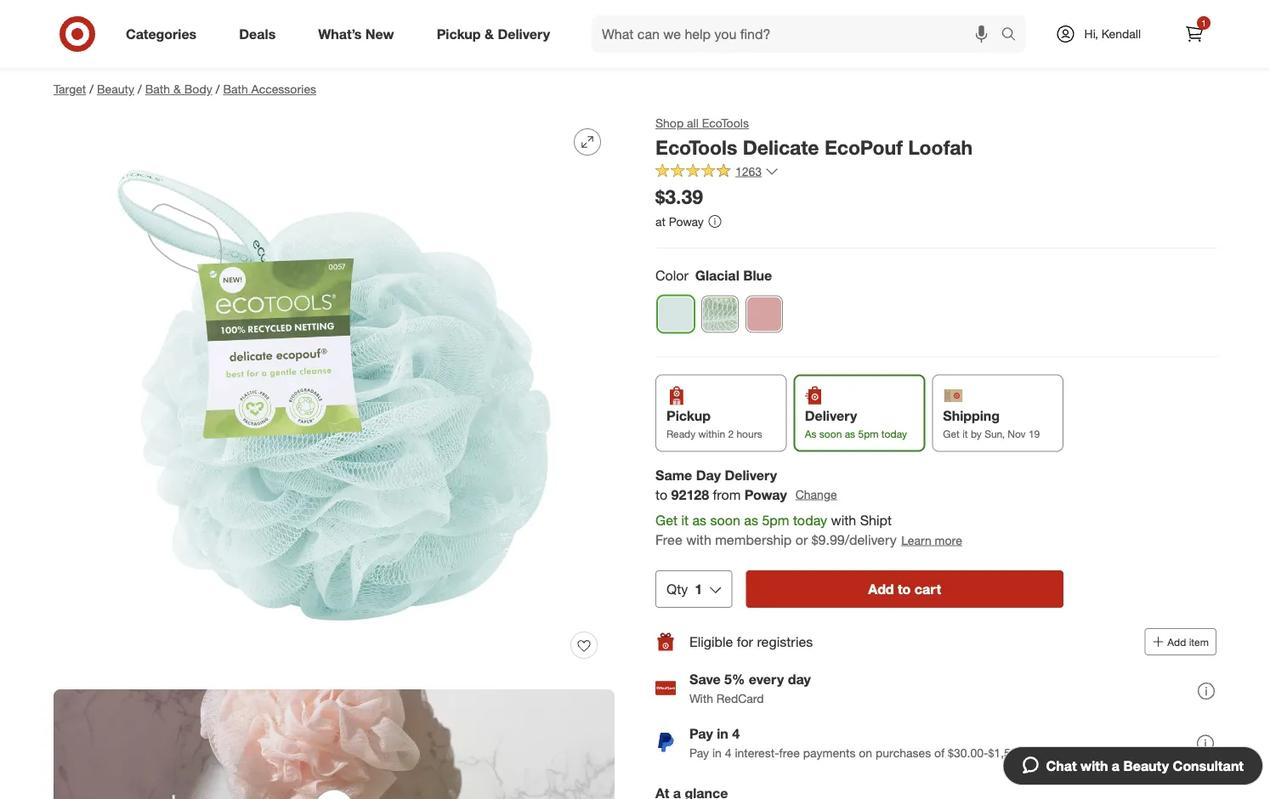 Task type: vqa. For each thing, say whether or not it's contained in the screenshot.
top &
yes



Task type: describe. For each thing, give the bounding box(es) containing it.
membership
[[715, 532, 792, 548]]

search button
[[994, 15, 1035, 56]]

what's new link
[[304, 15, 416, 53]]

shop
[[656, 116, 684, 131]]

what's
[[318, 26, 362, 42]]

get inside the shipping get it by sun, nov 19
[[943, 427, 960, 440]]

0 vertical spatial in
[[717, 726, 729, 742]]

day
[[788, 671, 811, 688]]

eligible
[[690, 633, 733, 650]]

glacial
[[695, 267, 740, 284]]

1 horizontal spatial 4
[[732, 726, 740, 742]]

0 vertical spatial with
[[831, 512, 857, 529]]

add item button
[[1145, 628, 1217, 656]]

pickup ready within 2 hours
[[667, 408, 763, 440]]

$1,500.00
[[989, 745, 1041, 760]]

loofah
[[908, 135, 973, 159]]

$3.39
[[656, 185, 703, 209]]

ready
[[667, 427, 696, 440]]

92128
[[671, 486, 709, 503]]

target / beauty / bath & body / bath accessories
[[54, 82, 316, 97]]

body
[[184, 82, 212, 97]]

learn
[[902, 533, 932, 548]]

delivery for same day delivery
[[725, 467, 777, 483]]

save
[[690, 671, 721, 688]]

search
[[994, 27, 1035, 44]]

target link
[[54, 82, 86, 97]]

day
[[696, 467, 721, 483]]

to inside add to cart button
[[898, 581, 911, 597]]

chat with a beauty consultant
[[1046, 758, 1244, 774]]

it inside get it as soon as 5pm today with shipt free with membership or $9.99/delivery learn more
[[682, 512, 689, 529]]

of
[[935, 745, 945, 760]]

1 horizontal spatial 1
[[1202, 17, 1207, 28]]

sun,
[[985, 427, 1005, 440]]

1 bath from the left
[[145, 82, 170, 97]]

3 / from the left
[[216, 82, 220, 97]]

today inside delivery as soon as 5pm today
[[882, 427, 907, 440]]

1 / from the left
[[90, 82, 93, 97]]

1 pay from the top
[[690, 726, 713, 742]]

eligible for registries
[[690, 633, 813, 650]]

as
[[805, 427, 817, 440]]

accessories
[[251, 82, 316, 97]]

What can we help you find? suggestions appear below search field
[[592, 15, 1006, 53]]

same day delivery
[[656, 467, 777, 483]]

or
[[796, 532, 808, 548]]

get it as soon as 5pm today with shipt free with membership or $9.99/delivery learn more
[[656, 512, 963, 548]]

learn more button
[[901, 531, 963, 550]]

pink image
[[747, 296, 782, 332]]

color
[[656, 267, 689, 284]]

categories
[[126, 26, 197, 42]]

cart
[[915, 581, 941, 597]]

poway for at poway
[[669, 214, 704, 229]]

registries
[[757, 633, 813, 650]]

with
[[690, 691, 713, 706]]

ecopouf
[[825, 135, 903, 159]]

glacial blue image
[[658, 296, 694, 332]]

1 vertical spatial 4
[[725, 745, 732, 760]]

from
[[713, 486, 741, 503]]

bath accessories link
[[223, 82, 316, 97]]

interest-
[[735, 745, 779, 760]]

ecotools delicate ecopouf loofah, 1 of 11 image
[[54, 115, 615, 676]]

2
[[728, 427, 734, 440]]

chat with a beauty consultant button
[[1003, 747, 1264, 786]]

shop all ecotools ecotools delicate ecopouf loofah
[[656, 116, 973, 159]]

blue
[[743, 267, 772, 284]]

delicate
[[743, 135, 819, 159]]

qty
[[667, 581, 688, 597]]

5pm inside get it as soon as 5pm today with shipt free with membership or $9.99/delivery learn more
[[762, 512, 790, 529]]

at poway
[[656, 214, 704, 229]]

1 vertical spatial in
[[713, 745, 722, 760]]

$9.99/delivery
[[812, 532, 897, 548]]

more
[[935, 533, 963, 548]]

1 link
[[1176, 15, 1214, 53]]

add item
[[1168, 636, 1209, 648]]

pickup for &
[[437, 26, 481, 42]]

shipping get it by sun, nov 19
[[943, 408, 1040, 440]]

hours
[[737, 427, 763, 440]]

nov
[[1008, 427, 1026, 440]]

deals
[[239, 26, 276, 42]]

1 horizontal spatial &
[[485, 26, 494, 42]]

5%
[[725, 671, 745, 688]]



Task type: locate. For each thing, give the bounding box(es) containing it.
save 5% every day with redcard
[[690, 671, 811, 706]]

today inside get it as soon as 5pm today with shipt free with membership or $9.99/delivery learn more
[[793, 512, 828, 529]]

0 horizontal spatial with
[[686, 532, 712, 548]]

0 vertical spatial get
[[943, 427, 960, 440]]

chat
[[1046, 758, 1077, 774]]

1 vertical spatial beauty
[[1124, 758, 1169, 774]]

add
[[868, 581, 894, 597], [1168, 636, 1187, 648]]

1 vertical spatial with
[[686, 532, 712, 548]]

0 horizontal spatial delivery
[[498, 26, 550, 42]]

item
[[1189, 636, 1209, 648]]

0 horizontal spatial get
[[656, 512, 678, 529]]

bath right body
[[223, 82, 248, 97]]

1 vertical spatial 1
[[695, 581, 703, 597]]

from poway
[[713, 486, 787, 503]]

1 horizontal spatial soon
[[820, 427, 842, 440]]

in
[[717, 726, 729, 742], [713, 745, 722, 760]]

pickup right the new
[[437, 26, 481, 42]]

1 vertical spatial soon
[[710, 512, 741, 529]]

1 horizontal spatial get
[[943, 427, 960, 440]]

by
[[971, 427, 982, 440]]

today left by
[[882, 427, 907, 440]]

0 vertical spatial soon
[[820, 427, 842, 440]]

pickup inside pickup & delivery link
[[437, 26, 481, 42]]

qty 1
[[667, 581, 703, 597]]

it inside the shipping get it by sun, nov 19
[[963, 427, 968, 440]]

2 bath from the left
[[223, 82, 248, 97]]

0 vertical spatial to
[[656, 486, 668, 503]]

1 vertical spatial pay
[[690, 745, 709, 760]]

deals link
[[225, 15, 297, 53]]

1
[[1202, 17, 1207, 28], [695, 581, 703, 597]]

1 horizontal spatial poway
[[745, 486, 787, 503]]

it left by
[[963, 427, 968, 440]]

it
[[963, 427, 968, 440], [682, 512, 689, 529]]

2 / from the left
[[138, 82, 142, 97]]

soon right as
[[820, 427, 842, 440]]

1 vertical spatial to
[[898, 581, 911, 597]]

2 horizontal spatial as
[[845, 427, 856, 440]]

as up membership
[[744, 512, 759, 529]]

purchases
[[876, 745, 931, 760]]

1 horizontal spatial add
[[1168, 636, 1187, 648]]

in down redcard
[[717, 726, 729, 742]]

1 right 'qty'
[[695, 581, 703, 597]]

delivery as soon as 5pm today
[[805, 408, 907, 440]]

1 horizontal spatial delivery
[[725, 467, 777, 483]]

categories link
[[111, 15, 218, 53]]

2 horizontal spatial delivery
[[805, 408, 857, 424]]

1263
[[736, 164, 762, 179]]

5pm inside delivery as soon as 5pm today
[[858, 427, 879, 440]]

0 vertical spatial 4
[[732, 726, 740, 742]]

shipt
[[860, 512, 892, 529]]

/ right target
[[90, 82, 93, 97]]

1 vertical spatial poway
[[745, 486, 787, 503]]

1 vertical spatial it
[[682, 512, 689, 529]]

0 vertical spatial 1
[[1202, 17, 1207, 28]]

1 vertical spatial 5pm
[[762, 512, 790, 529]]

0 horizontal spatial pickup
[[437, 26, 481, 42]]

poway for from poway
[[745, 486, 787, 503]]

0 horizontal spatial poway
[[669, 214, 704, 229]]

pickup up ready
[[667, 408, 711, 424]]

0 vertical spatial add
[[868, 581, 894, 597]]

1 horizontal spatial it
[[963, 427, 968, 440]]

soon inside get it as soon as 5pm today with shipt free with membership or $9.99/delivery learn more
[[710, 512, 741, 529]]

2 pay from the top
[[690, 745, 709, 760]]

poway right from in the bottom right of the page
[[745, 486, 787, 503]]

1 vertical spatial today
[[793, 512, 828, 529]]

free
[[779, 745, 800, 760]]

1 horizontal spatial as
[[744, 512, 759, 529]]

0 horizontal spatial soon
[[710, 512, 741, 529]]

4
[[732, 726, 740, 742], [725, 745, 732, 760]]

a
[[1112, 758, 1120, 774]]

add to cart
[[868, 581, 941, 597]]

get inside get it as soon as 5pm today with shipt free with membership or $9.99/delivery learn more
[[656, 512, 678, 529]]

within
[[699, 427, 725, 440]]

hi,
[[1085, 26, 1099, 41]]

0 horizontal spatial &
[[173, 82, 181, 97]]

1 horizontal spatial 5pm
[[858, 427, 879, 440]]

green fig image
[[702, 296, 738, 332]]

in left interest-
[[713, 745, 722, 760]]

for
[[737, 633, 753, 650]]

beauty inside button
[[1124, 758, 1169, 774]]

4 up interest-
[[732, 726, 740, 742]]

add for add to cart
[[868, 581, 894, 597]]

1 horizontal spatial bath
[[223, 82, 248, 97]]

2 vertical spatial delivery
[[725, 467, 777, 483]]

0 vertical spatial today
[[882, 427, 907, 440]]

pickup inside pickup ready within 2 hours
[[667, 408, 711, 424]]

$30.00-
[[948, 745, 989, 760]]

get up free
[[656, 512, 678, 529]]

pickup & delivery link
[[422, 15, 571, 53]]

to 92128
[[656, 486, 709, 503]]

1 vertical spatial delivery
[[805, 408, 857, 424]]

soon
[[820, 427, 842, 440], [710, 512, 741, 529]]

0 horizontal spatial to
[[656, 486, 668, 503]]

beauty link
[[97, 82, 134, 97]]

all
[[687, 116, 699, 131]]

bath left body
[[145, 82, 170, 97]]

0 vertical spatial ecotools
[[702, 116, 749, 131]]

with right free
[[686, 532, 712, 548]]

add left cart
[[868, 581, 894, 597]]

1 vertical spatial ecotools
[[656, 135, 738, 159]]

0 horizontal spatial it
[[682, 512, 689, 529]]

&
[[485, 26, 494, 42], [173, 82, 181, 97]]

0 horizontal spatial 5pm
[[762, 512, 790, 529]]

pay in 4 pay in 4 interest-free payments on purchases of $30.00-$1,500.00
[[690, 726, 1041, 760]]

it up free
[[682, 512, 689, 529]]

pay
[[690, 726, 713, 742], [690, 745, 709, 760]]

ecotools down all
[[656, 135, 738, 159]]

2 horizontal spatial /
[[216, 82, 220, 97]]

consultant
[[1173, 758, 1244, 774]]

ecotools right all
[[702, 116, 749, 131]]

5pm
[[858, 427, 879, 440], [762, 512, 790, 529]]

delivery for pickup & delivery
[[498, 26, 550, 42]]

pickup for ready
[[667, 408, 711, 424]]

every
[[749, 671, 784, 688]]

with
[[831, 512, 857, 529], [686, 532, 712, 548], [1081, 758, 1108, 774]]

0 horizontal spatial beauty
[[97, 82, 134, 97]]

free
[[656, 532, 683, 548]]

/ right beauty link
[[138, 82, 142, 97]]

0 horizontal spatial as
[[693, 512, 707, 529]]

target
[[54, 82, 86, 97]]

delivery
[[498, 26, 550, 42], [805, 408, 857, 424], [725, 467, 777, 483]]

5pm right as
[[858, 427, 879, 440]]

pickup
[[437, 26, 481, 42], [667, 408, 711, 424]]

hi, kendall
[[1085, 26, 1141, 41]]

0 vertical spatial pickup
[[437, 26, 481, 42]]

0 horizontal spatial add
[[868, 581, 894, 597]]

0 vertical spatial beauty
[[97, 82, 134, 97]]

delivery inside delivery as soon as 5pm today
[[805, 408, 857, 424]]

beauty
[[97, 82, 134, 97], [1124, 758, 1169, 774]]

soon down from in the bottom right of the page
[[710, 512, 741, 529]]

to
[[656, 486, 668, 503], [898, 581, 911, 597]]

5pm up membership
[[762, 512, 790, 529]]

1 horizontal spatial pickup
[[667, 408, 711, 424]]

as
[[845, 427, 856, 440], [693, 512, 707, 529], [744, 512, 759, 529]]

soon inside delivery as soon as 5pm today
[[820, 427, 842, 440]]

bath & body link
[[145, 82, 212, 97]]

payments
[[803, 745, 856, 760]]

/
[[90, 82, 93, 97], [138, 82, 142, 97], [216, 82, 220, 97]]

/ right body
[[216, 82, 220, 97]]

change
[[796, 487, 837, 502]]

with left a
[[1081, 758, 1108, 774]]

change button
[[795, 485, 838, 504]]

pickup & delivery
[[437, 26, 550, 42]]

on
[[859, 745, 873, 760]]

0 horizontal spatial today
[[793, 512, 828, 529]]

1 vertical spatial &
[[173, 82, 181, 97]]

0 vertical spatial it
[[963, 427, 968, 440]]

1263 link
[[656, 163, 779, 183]]

shipping
[[943, 408, 1000, 424]]

0 vertical spatial 5pm
[[858, 427, 879, 440]]

with up $9.99/delivery at the bottom of the page
[[831, 512, 857, 529]]

add left item
[[1168, 636, 1187, 648]]

4 left interest-
[[725, 745, 732, 760]]

19
[[1029, 427, 1040, 440]]

1 horizontal spatial beauty
[[1124, 758, 1169, 774]]

2 horizontal spatial with
[[1081, 758, 1108, 774]]

add to cart button
[[746, 570, 1064, 608]]

poway
[[669, 214, 704, 229], [745, 486, 787, 503]]

poway down $3.39
[[669, 214, 704, 229]]

1 horizontal spatial /
[[138, 82, 142, 97]]

today
[[882, 427, 907, 440], [793, 512, 828, 529]]

as inside delivery as soon as 5pm today
[[845, 427, 856, 440]]

redcard
[[717, 691, 764, 706]]

color glacial blue
[[656, 267, 772, 284]]

today up or
[[793, 512, 828, 529]]

0 horizontal spatial bath
[[145, 82, 170, 97]]

1 vertical spatial get
[[656, 512, 678, 529]]

new
[[366, 26, 394, 42]]

1 right kendall
[[1202, 17, 1207, 28]]

0 horizontal spatial 1
[[695, 581, 703, 597]]

0 vertical spatial poway
[[669, 214, 704, 229]]

beauty right a
[[1124, 758, 1169, 774]]

0 vertical spatial pay
[[690, 726, 713, 742]]

beauty right target link at the top
[[97, 82, 134, 97]]

0 horizontal spatial /
[[90, 82, 93, 97]]

0 horizontal spatial 4
[[725, 745, 732, 760]]

add for add item
[[1168, 636, 1187, 648]]

get left by
[[943, 427, 960, 440]]

1 horizontal spatial with
[[831, 512, 857, 529]]

what's new
[[318, 26, 394, 42]]

1 vertical spatial pickup
[[667, 408, 711, 424]]

kendall
[[1102, 26, 1141, 41]]

image gallery element
[[54, 115, 615, 799]]

as down 92128
[[693, 512, 707, 529]]

at
[[656, 214, 666, 229]]

1 horizontal spatial to
[[898, 581, 911, 597]]

1 vertical spatial add
[[1168, 636, 1187, 648]]

with inside button
[[1081, 758, 1108, 774]]

1 horizontal spatial today
[[882, 427, 907, 440]]

to down same
[[656, 486, 668, 503]]

0 vertical spatial &
[[485, 26, 494, 42]]

to left cart
[[898, 581, 911, 597]]

0 vertical spatial delivery
[[498, 26, 550, 42]]

as right as
[[845, 427, 856, 440]]

2 vertical spatial with
[[1081, 758, 1108, 774]]



